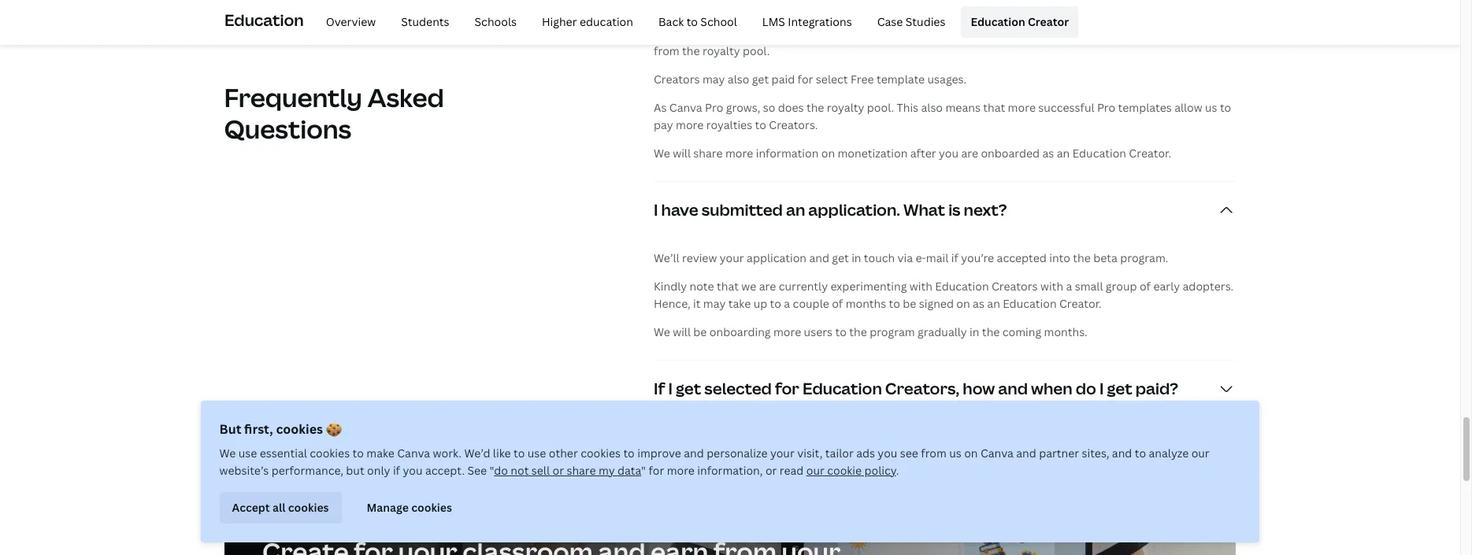 Task type: locate. For each thing, give the bounding box(es) containing it.
with
[[910, 279, 933, 294], [1041, 279, 1064, 294]]

0 horizontal spatial with
[[910, 279, 933, 294]]

1 horizontal spatial or
[[766, 463, 778, 478]]

cookies down the accept.
[[412, 500, 453, 515]]

how up usages)
[[1101, 9, 1123, 24]]

how
[[1101, 9, 1123, 24], [963, 378, 995, 399]]

0 vertical spatial are
[[703, 0, 720, 6]]

1 vertical spatial templates
[[1119, 100, 1172, 115]]

1 horizontal spatial how
[[1101, 9, 1123, 24]]

have.
[[724, 26, 752, 41]]

2 use from the left
[[528, 446, 547, 461]]

0 vertical spatial is
[[1161, 0, 1169, 6]]

0 vertical spatial from
[[903, 9, 928, 24]]

creator
[[812, 9, 853, 24], [1028, 14, 1069, 29]]

and up currently
[[810, 250, 830, 265]]

as right "onboarded"
[[1043, 146, 1055, 161]]

1 vertical spatial as
[[973, 296, 985, 311]]

share down the other
[[567, 463, 597, 478]]

do inside dropdown button
[[1076, 378, 1097, 399]]

1 horizontal spatial do
[[1076, 378, 1097, 399]]

accept all cookies
[[232, 500, 329, 515]]

how inside dropdown button
[[963, 378, 995, 399]]

1 vertical spatial creators
[[654, 72, 700, 87]]

on right see
[[965, 446, 979, 461]]

1 vertical spatial be
[[694, 325, 707, 339]]

means down usages.
[[946, 100, 981, 115]]

of left overall
[[1025, 26, 1036, 41]]

a up how
[[767, 0, 773, 6]]

1 vertical spatial will
[[673, 146, 691, 161]]

2 horizontal spatial pool.
[[867, 100, 895, 115]]

for inside if i get selected for education creators, how and when do i get paid? dropdown button
[[775, 378, 800, 399]]

1 vertical spatial you
[[878, 446, 898, 461]]

our
[[1192, 446, 1211, 461], [807, 463, 825, 478]]

share down the royalties
[[694, 146, 723, 161]]

you right after
[[939, 146, 959, 161]]

from right see
[[922, 446, 947, 461]]

0 horizontal spatial be
[[694, 325, 707, 339]]

allotted
[[1172, 0, 1214, 6]]

do right when
[[1076, 378, 1097, 399]]

1 vertical spatial also
[[922, 100, 943, 115]]

more right pay
[[676, 117, 704, 132]]

and inside if i get selected for education creators, how and when do i get paid? dropdown button
[[999, 378, 1028, 399]]

this
[[931, 9, 951, 24]]

0 vertical spatial also
[[728, 72, 750, 87]]

0 horizontal spatial an
[[786, 199, 806, 221]]

1 vertical spatial an
[[786, 199, 806, 221]]

royalty up they
[[674, 9, 712, 24]]

may inside kindly note that we are currently experimenting with education creators with a small group of early adopters. hence, it may take up to a couple of months to be signed on as an education creator.
[[704, 296, 726, 311]]

1 horizontal spatial i
[[669, 378, 673, 399]]

template
[[1179, 9, 1227, 24], [877, 72, 925, 87]]

i left "have"
[[654, 199, 658, 221]]

1 horizontal spatial your
[[771, 446, 795, 461]]

not
[[511, 463, 529, 478]]

0 horizontal spatial templates
[[806, 26, 860, 41]]

education inside dropdown button
[[803, 378, 882, 399]]

manage
[[367, 500, 409, 515]]

paid up does
[[772, 72, 795, 87]]

what
[[904, 199, 946, 221]]

via inside creators are paid via a royalty model. each month, a percentage of the total canva pro revenue is allotted for the royalty pool. how much a creator receives from this royalty pool will depend on how many pro template exports they have. more pro templates export (relative to the number of overall usages) means more shares from the royalty pool.
[[749, 0, 764, 6]]

0 horizontal spatial are
[[703, 0, 720, 6]]

1 horizontal spatial "
[[642, 463, 647, 478]]

canva up depend
[[1058, 0, 1091, 6]]

do not sell or share my data link
[[495, 463, 642, 478]]

our down the visit, at the right of page
[[807, 463, 825, 478]]

1 vertical spatial is
[[949, 199, 961, 221]]

2 horizontal spatial you
[[939, 146, 959, 161]]

royalty inside "as canva pro grows, so does the royalty pool. this also means that more successful pro templates allow us to pay more royalties to creators."
[[827, 100, 865, 115]]

0 horizontal spatial how
[[963, 378, 995, 399]]

studies
[[906, 14, 946, 29]]

templates down model.
[[806, 26, 860, 41]]

1 horizontal spatial templates
[[1119, 100, 1172, 115]]

1 vertical spatial we
[[654, 325, 670, 339]]

for down improve
[[649, 463, 665, 478]]

canva right as at the left of the page
[[670, 100, 703, 115]]

0 vertical spatial if
[[952, 250, 959, 265]]

1 vertical spatial us
[[950, 446, 962, 461]]

currently
[[779, 279, 828, 294]]

are inside creators are paid via a royalty model. each month, a percentage of the total canva pro revenue is allotted for the royalty pool. how much a creator receives from this royalty pool will depend on how many pro template exports they have. more pro templates export (relative to the number of overall usages) means more shares from the royalty pool.
[[703, 0, 720, 6]]

and
[[810, 250, 830, 265], [999, 378, 1028, 399], [685, 446, 705, 461], [1017, 446, 1037, 461], [1113, 446, 1133, 461]]

pool.
[[715, 9, 742, 24], [743, 43, 770, 58], [867, 100, 895, 115]]

0 horizontal spatial share
[[567, 463, 597, 478]]

0 horizontal spatial do
[[495, 463, 509, 478]]

menu bar containing overview
[[310, 6, 1079, 38]]

also inside "as canva pro grows, so does the royalty pool. this also means that more successful pro templates allow us to pay more royalties to creators."
[[922, 100, 943, 115]]

case studies link
[[868, 6, 955, 38]]

we
[[654, 146, 670, 161], [654, 325, 670, 339], [220, 446, 236, 461]]

pro
[[1094, 0, 1112, 6], [1158, 9, 1176, 24], [785, 26, 803, 41], [705, 100, 724, 115], [1098, 100, 1116, 115]]

read
[[780, 463, 804, 478]]

1 " from the left
[[490, 463, 495, 478]]

more inside creators are paid via a royalty model. each month, a percentage of the total canva pro revenue is allotted for the royalty pool. how much a creator receives from this royalty pool will depend on how many pro template exports they have. more pro templates export (relative to the number of overall usages) means more shares from the royalty pool.
[[1158, 26, 1186, 41]]

for
[[1216, 0, 1232, 6], [798, 72, 814, 87], [775, 378, 800, 399], [649, 463, 665, 478]]

lms integrations link
[[753, 6, 862, 38]]

will for we will share more information on monetization after you are onboarded as an education creator.
[[673, 146, 691, 161]]

0 vertical spatial us
[[1206, 100, 1218, 115]]

from inside we use essential cookies to make canva work. we'd like to use other cookies to improve and personalize your visit, tailor ads you see from us on canva and partner sites, and to analyze our website's performance, but only if you accept. see "
[[922, 446, 947, 461]]

templates
[[806, 26, 860, 41], [1119, 100, 1172, 115]]

1 horizontal spatial share
[[694, 146, 723, 161]]

on inside we use essential cookies to make canva work. we'd like to use other cookies to improve and personalize your visit, tailor ads you see from us on canva and partner sites, and to analyze our website's performance, but only if you accept. see "
[[965, 446, 979, 461]]

that up take
[[717, 279, 739, 294]]

pool. down more
[[743, 43, 770, 58]]

1 vertical spatial how
[[963, 378, 995, 399]]

we for we'll review your application and get in touch via e-mail if you're accepted into the beta program.
[[654, 325, 670, 339]]

from down exports
[[654, 43, 680, 58]]

are up the "school"
[[703, 0, 720, 6]]

accept all cookies button
[[220, 492, 342, 524]]

case
[[878, 14, 903, 29]]

0 horizontal spatial means
[[946, 100, 981, 115]]

1 horizontal spatial be
[[903, 296, 917, 311]]

1 vertical spatial your
[[771, 446, 795, 461]]

back
[[659, 14, 684, 29]]

are inside kindly note that we are currently experimenting with education creators with a small group of early adopters. hence, it may take up to a couple of months to be signed on as an education creator.
[[759, 279, 776, 294]]

0 vertical spatial creators
[[654, 0, 700, 6]]

to
[[687, 14, 698, 29], [946, 26, 957, 41], [1221, 100, 1232, 115], [755, 117, 767, 132], [770, 296, 782, 311], [889, 296, 901, 311], [836, 325, 847, 339], [353, 446, 364, 461], [514, 446, 525, 461], [624, 446, 635, 461], [1136, 446, 1147, 461]]

1 vertical spatial pool.
[[743, 43, 770, 58]]

higher education link
[[533, 6, 643, 38]]

information,
[[698, 463, 764, 478]]

1 with from the left
[[910, 279, 933, 294]]

paid up the "school"
[[723, 0, 746, 6]]

creators
[[654, 0, 700, 6], [654, 72, 700, 87], [992, 279, 1038, 294]]

our cookie policy link
[[807, 463, 897, 478]]

gradually
[[918, 325, 967, 339]]

2 vertical spatial we
[[220, 446, 236, 461]]

is right what
[[949, 199, 961, 221]]

on
[[1084, 9, 1098, 24], [822, 146, 835, 161], [957, 296, 971, 311], [965, 446, 979, 461]]

also right this
[[922, 100, 943, 115]]

i right when
[[1100, 378, 1104, 399]]

0 horizontal spatial if
[[393, 463, 401, 478]]

cookies
[[277, 421, 323, 438], [310, 446, 350, 461], [581, 446, 621, 461], [289, 500, 329, 515], [412, 500, 453, 515]]

creators for creators are paid via a royalty model. each month, a percentage of the total canva pro revenue is allotted for the royalty pool. how much a creator receives from this royalty pool will depend on how many pro template exports they have. more pro templates export (relative to the number of overall usages) means more shares from the royalty pool.
[[654, 0, 700, 6]]

creators up back
[[654, 0, 700, 6]]

0 horizontal spatial paid
[[723, 0, 746, 6]]

pool. inside "as canva pro grows, so does the royalty pool. this also means that more successful pro templates allow us to pay more royalties to creators."
[[867, 100, 895, 115]]

an up application
[[786, 199, 806, 221]]

menu bar
[[310, 6, 1079, 38]]

how
[[744, 9, 768, 24]]

will
[[1020, 9, 1038, 24], [673, 146, 691, 161], [673, 325, 691, 339]]

pool
[[994, 9, 1018, 24]]

you left the accept.
[[403, 463, 423, 478]]

creators inside creators are paid via a royalty model. each month, a percentage of the total canva pro revenue is allotted for the royalty pool. how much a creator receives from this royalty pool will depend on how many pro template exports they have. more pro templates export (relative to the number of overall usages) means more shares from the royalty pool.
[[654, 0, 700, 6]]

if right only
[[393, 463, 401, 478]]

pool. up have.
[[715, 9, 742, 24]]

0 vertical spatial template
[[1179, 9, 1227, 24]]

and left partner
[[1017, 446, 1037, 461]]

creator down model.
[[812, 9, 853, 24]]

analyze
[[1150, 446, 1190, 461]]

1 vertical spatial creator.
[[1060, 296, 1102, 311]]

will down pay
[[673, 146, 691, 161]]

you
[[939, 146, 959, 161], [878, 446, 898, 461], [403, 463, 423, 478]]

creators up as at the left of the page
[[654, 72, 700, 87]]

we inside we use essential cookies to make canva work. we'd like to use other cookies to improve and personalize your visit, tailor ads you see from us on canva and partner sites, and to analyze our website's performance, but only if you accept. see "
[[220, 446, 236, 461]]

cookies down 🍪
[[310, 446, 350, 461]]

on up usages)
[[1084, 9, 1098, 24]]

via left e-
[[898, 250, 913, 265]]

an down you're
[[988, 296, 1001, 311]]

you up policy
[[878, 446, 898, 461]]

and left when
[[999, 378, 1028, 399]]

creators down accepted
[[992, 279, 1038, 294]]

it
[[693, 296, 701, 311]]

1 vertical spatial are
[[962, 146, 979, 161]]

1 horizontal spatial means
[[1120, 26, 1155, 41]]

0 horizontal spatial us
[[950, 446, 962, 461]]

royalty
[[775, 0, 813, 6], [674, 9, 712, 24], [953, 9, 991, 24], [703, 43, 740, 58], [827, 100, 865, 115]]

means down many on the right
[[1120, 26, 1155, 41]]

1 vertical spatial if
[[393, 463, 401, 478]]

creator inside creators are paid via a royalty model. each month, a percentage of the total canva pro revenue is allotted for the royalty pool. how much a creator receives from this royalty pool will depend on how many pro template exports they have. more pro templates export (relative to the number of overall usages) means more shares from the royalty pool.
[[812, 9, 853, 24]]

accepted
[[997, 250, 1047, 265]]

0 horizontal spatial our
[[807, 463, 825, 478]]

0 horizontal spatial or
[[553, 463, 565, 478]]

also
[[728, 72, 750, 87], [922, 100, 943, 115]]

sell
[[532, 463, 550, 478]]

2 vertical spatial are
[[759, 279, 776, 294]]

data
[[618, 463, 642, 478]]

use
[[239, 446, 258, 461], [528, 446, 547, 461]]

creator. inside kindly note that we are currently experimenting with education creators with a small group of early adopters. hence, it may take up to a couple of months to be signed on as an education creator.
[[1060, 296, 1102, 311]]

template down the allotted
[[1179, 9, 1227, 24]]

0 vertical spatial be
[[903, 296, 917, 311]]

we'll
[[654, 250, 680, 265]]

if
[[952, 250, 959, 265], [393, 463, 401, 478]]

are right the we
[[759, 279, 776, 294]]

1 horizontal spatial via
[[898, 250, 913, 265]]

are
[[703, 0, 720, 6], [962, 146, 979, 161], [759, 279, 776, 294]]

.
[[897, 463, 900, 478]]

cookies right all
[[289, 500, 329, 515]]

i right if
[[669, 378, 673, 399]]

0 horizontal spatial as
[[973, 296, 985, 311]]

students
[[401, 14, 450, 29]]

0 horizontal spatial your
[[720, 250, 744, 265]]

1 horizontal spatial us
[[1206, 100, 1218, 115]]

0 horizontal spatial that
[[717, 279, 739, 294]]

may down they
[[703, 72, 725, 87]]

us
[[1206, 100, 1218, 115], [950, 446, 962, 461]]

more left successful
[[1008, 100, 1036, 115]]

0 vertical spatial an
[[1057, 146, 1070, 161]]

template up this
[[877, 72, 925, 87]]

that up "onboarded"
[[984, 100, 1006, 115]]

0 vertical spatial pool.
[[715, 9, 742, 24]]

will down hence,
[[673, 325, 691, 339]]

of up "pool"
[[996, 0, 1007, 6]]

0 vertical spatial share
[[694, 146, 723, 161]]

means inside "as canva pro grows, so does the royalty pool. this also means that more successful pro templates allow us to pay more royalties to creators."
[[946, 100, 981, 115]]

schools link
[[465, 6, 526, 38]]

i inside dropdown button
[[654, 199, 658, 221]]

this
[[897, 100, 919, 115]]

if
[[654, 378, 665, 399]]

0 horizontal spatial creator
[[812, 9, 853, 24]]

are left "onboarded"
[[962, 146, 979, 161]]

the down months
[[850, 325, 867, 339]]

to up program
[[889, 296, 901, 311]]

canva right make
[[398, 446, 431, 461]]

website's
[[220, 463, 269, 478]]

that inside "as canva pro grows, so does the royalty pool. this also means that more successful pro templates allow us to pay more royalties to creators."
[[984, 100, 1006, 115]]

0 horizontal spatial is
[[949, 199, 961, 221]]

months.
[[1044, 325, 1088, 339]]

a
[[767, 0, 773, 6], [924, 0, 930, 6], [803, 9, 810, 24], [1066, 279, 1073, 294], [784, 296, 791, 311]]

pro right many on the right
[[1158, 9, 1176, 24]]

sites,
[[1083, 446, 1110, 461]]

kindly note that we are currently experimenting with education creators with a small group of early adopters. hence, it may take up to a couple of months to be signed on as an education creator.
[[654, 279, 1234, 311]]

or
[[553, 463, 565, 478], [766, 463, 778, 478]]

0 vertical spatial paid
[[723, 0, 746, 6]]

0 horizontal spatial you
[[403, 463, 423, 478]]

paid
[[723, 0, 746, 6], [772, 72, 795, 87]]

note
[[690, 279, 714, 294]]

creator down total
[[1028, 14, 1069, 29]]

so
[[763, 100, 776, 115]]

an down successful
[[1057, 146, 1070, 161]]

more
[[1158, 26, 1186, 41], [1008, 100, 1036, 115], [676, 117, 704, 132], [726, 146, 754, 161], [774, 325, 802, 339], [668, 463, 695, 478]]

1 horizontal spatial with
[[1041, 279, 1064, 294]]

months
[[846, 296, 887, 311]]

2 vertical spatial you
[[403, 463, 423, 478]]

1 horizontal spatial is
[[1161, 0, 1169, 6]]

cookies up essential at left bottom
[[277, 421, 323, 438]]

education
[[580, 14, 634, 29]]

we down pay
[[654, 146, 670, 161]]

more left shares
[[1158, 26, 1186, 41]]

2 vertical spatial will
[[673, 325, 691, 339]]

may right it
[[704, 296, 726, 311]]

from down 'month,' on the top right of page
[[903, 9, 928, 24]]

0 vertical spatial in
[[852, 250, 862, 265]]

(relative
[[900, 26, 944, 41]]

templates left 'allow'
[[1119, 100, 1172, 115]]

0 vertical spatial templates
[[806, 26, 860, 41]]

schools
[[475, 14, 517, 29]]

to up data
[[624, 446, 635, 461]]

the up "pool"
[[1010, 0, 1028, 6]]

they
[[697, 26, 721, 41]]

2 vertical spatial pool.
[[867, 100, 895, 115]]

creators,
[[886, 378, 960, 399]]

how right creators,
[[963, 378, 995, 399]]

our right analyze
[[1192, 446, 1211, 461]]

will inside creators are paid via a royalty model. each month, a percentage of the total canva pro revenue is allotted for the royalty pool. how much a creator receives from this royalty pool will depend on how many pro template exports they have. more pro templates export (relative to the number of overall usages) means more shares from the royalty pool.
[[1020, 9, 1038, 24]]

1 horizontal spatial creator.
[[1129, 146, 1172, 161]]

2 vertical spatial an
[[988, 296, 1001, 311]]

in left touch
[[852, 250, 862, 265]]

1 horizontal spatial template
[[1179, 9, 1227, 24]]

" right see
[[490, 463, 495, 478]]

an
[[1057, 146, 1070, 161], [786, 199, 806, 221], [988, 296, 1001, 311]]

0 vertical spatial via
[[749, 0, 764, 6]]

creator.
[[1129, 146, 1172, 161], [1060, 296, 1102, 311]]

if right mail
[[952, 250, 959, 265]]

0 horizontal spatial template
[[877, 72, 925, 87]]

via
[[749, 0, 764, 6], [898, 250, 913, 265]]

onboarded
[[981, 146, 1040, 161]]

0 vertical spatial will
[[1020, 9, 1038, 24]]

your
[[720, 250, 744, 265], [771, 446, 795, 461]]

we down hence,
[[654, 325, 670, 339]]

means inside creators are paid via a royalty model. each month, a percentage of the total canva pro revenue is allotted for the royalty pool. how much a creator receives from this royalty pool will depend on how many pro template exports they have. more pro templates export (relative to the number of overall usages) means more shares from the royalty pool.
[[1120, 26, 1155, 41]]

to right users
[[836, 325, 847, 339]]

0 vertical spatial our
[[1192, 446, 1211, 461]]

0 horizontal spatial creator.
[[1060, 296, 1102, 311]]

1 horizontal spatial that
[[984, 100, 1006, 115]]

improve
[[638, 446, 682, 461]]

to down the this at the top
[[946, 26, 957, 41]]

for right selected at the bottom of the page
[[775, 378, 800, 399]]

pay
[[654, 117, 673, 132]]

on right the signed
[[957, 296, 971, 311]]

0 horizontal spatial "
[[490, 463, 495, 478]]

0 vertical spatial as
[[1043, 146, 1055, 161]]

back to school
[[659, 14, 737, 29]]

1 vertical spatial that
[[717, 279, 739, 294]]

or right sell
[[553, 463, 565, 478]]

1 horizontal spatial also
[[922, 100, 943, 115]]



Task type: describe. For each thing, give the bounding box(es) containing it.
1 use from the left
[[239, 446, 258, 461]]

program
[[870, 325, 915, 339]]

we'd
[[465, 446, 491, 461]]

a right much
[[803, 9, 810, 24]]

an inside kindly note that we are currently experimenting with education creators with a small group of early adopters. hence, it may take up to a couple of months to be signed on as an education creator.
[[988, 296, 1001, 311]]

personalize
[[707, 446, 768, 461]]

0 vertical spatial your
[[720, 250, 744, 265]]

if i get selected for education creators, how and when do i get paid? button
[[654, 361, 1236, 418]]

kindly
[[654, 279, 687, 294]]

2 with from the left
[[1041, 279, 1064, 294]]

you're
[[961, 250, 995, 265]]

get left touch
[[832, 250, 849, 265]]

an inside dropdown button
[[786, 199, 806, 221]]

templates inside "as canva pro grows, so does the royalty pool. this also means that more successful pro templates allow us to pay more royalties to creators."
[[1119, 100, 1172, 115]]

to right back
[[687, 14, 698, 29]]

many
[[1126, 9, 1155, 24]]

we'll review your application and get in touch via e-mail if you're accepted into the beta program.
[[654, 250, 1169, 265]]

after
[[911, 146, 937, 161]]

be inside kindly note that we are currently experimenting with education creators with a small group of early adopters. hence, it may take up to a couple of months to be signed on as an education creator.
[[903, 296, 917, 311]]

for inside creators are paid via a royalty model. each month, a percentage of the total canva pro revenue is allotted for the royalty pool. how much a creator receives from this royalty pool will depend on how many pro template exports they have. more pro templates export (relative to the number of overall usages) means more shares from the royalty pool.
[[1216, 0, 1232, 6]]

group
[[1106, 279, 1137, 294]]

review
[[682, 250, 717, 265]]

1 vertical spatial from
[[654, 43, 680, 58]]

the left coming
[[982, 325, 1000, 339]]

royalty up much
[[775, 0, 813, 6]]

more down improve
[[668, 463, 695, 478]]

0 horizontal spatial in
[[852, 250, 862, 265]]

pro down much
[[785, 26, 803, 41]]

up
[[754, 296, 768, 311]]

1 horizontal spatial pool.
[[743, 43, 770, 58]]

template inside creators are paid via a royalty model. each month, a percentage of the total canva pro revenue is allotted for the royalty pool. how much a creator receives from this royalty pool will depend on how many pro template exports they have. more pro templates export (relative to the number of overall usages) means more shares from the royalty pool.
[[1179, 9, 1227, 24]]

creators for creators may also get paid for select free template usages.
[[654, 72, 700, 87]]

model.
[[816, 0, 852, 6]]

pro right successful
[[1098, 100, 1116, 115]]

as
[[654, 100, 667, 115]]

0 horizontal spatial also
[[728, 72, 750, 87]]

higher education
[[542, 14, 634, 29]]

higher
[[542, 14, 577, 29]]

cookie
[[828, 463, 863, 478]]

creators.
[[769, 117, 818, 132]]

a up studies
[[924, 0, 930, 6]]

1 horizontal spatial paid
[[772, 72, 795, 87]]

lms integrations
[[763, 14, 852, 29]]

questions
[[225, 112, 352, 146]]

canva inside creators are paid via a royalty model. each month, a percentage of the total canva pro revenue is allotted for the royalty pool. how much a creator receives from this royalty pool will depend on how many pro template exports they have. more pro templates export (relative to the number of overall usages) means more shares from the royalty pool.
[[1058, 0, 1091, 6]]

get left paid?
[[1107, 378, 1133, 399]]

1 or from the left
[[553, 463, 565, 478]]

how inside creators are paid via a royalty model. each month, a percentage of the total canva pro revenue is allotted for the royalty pool. how much a creator receives from this royalty pool will depend on how many pro template exports they have. more pro templates export (relative to the number of overall usages) means more shares from the royalty pool.
[[1101, 9, 1123, 24]]

beta
[[1094, 250, 1118, 265]]

export
[[862, 26, 897, 41]]

1 horizontal spatial as
[[1043, 146, 1055, 161]]

1 horizontal spatial you
[[878, 446, 898, 461]]

monetization
[[838, 146, 908, 161]]

as canva pro grows, so does the royalty pool. this also means that more successful pro templates allow us to pay more royalties to creators.
[[654, 100, 1232, 132]]

get right if
[[676, 378, 702, 399]]

royalties
[[707, 117, 753, 132]]

to right 'up'
[[770, 296, 782, 311]]

pro up usages)
[[1094, 0, 1112, 6]]

cookies inside accept all cookies 'button'
[[289, 500, 329, 515]]

frequently
[[225, 80, 363, 114]]

more
[[754, 26, 782, 41]]

to left analyze
[[1136, 446, 1147, 461]]

0 vertical spatial may
[[703, 72, 725, 87]]

the down exports
[[682, 43, 700, 58]]

into
[[1050, 250, 1071, 265]]

receives
[[856, 9, 900, 24]]

essential
[[260, 446, 308, 461]]

royalty down they
[[703, 43, 740, 58]]

each
[[855, 0, 881, 6]]

month,
[[884, 0, 922, 6]]

overview
[[326, 14, 376, 29]]

onboarding
[[710, 325, 771, 339]]

accept.
[[426, 463, 465, 478]]

to inside creators are paid via a royalty model. each month, a percentage of the total canva pro revenue is allotted for the royalty pool. how much a creator receives from this royalty pool will depend on how many pro template exports they have. more pro templates export (relative to the number of overall usages) means more shares from the royalty pool.
[[946, 26, 957, 41]]

royalty down percentage
[[953, 9, 991, 24]]

much
[[771, 9, 801, 24]]

number
[[981, 26, 1022, 41]]

2 " from the left
[[642, 463, 647, 478]]

mail
[[927, 250, 949, 265]]

school
[[701, 14, 737, 29]]

the inside "as canva pro grows, so does the royalty pool. this also means that more successful pro templates allow us to pay more royalties to creators."
[[807, 100, 825, 115]]

next?
[[964, 199, 1007, 221]]

1 horizontal spatial creator
[[1028, 14, 1069, 29]]

the up exports
[[654, 9, 672, 24]]

case studies
[[878, 14, 946, 29]]

1 horizontal spatial in
[[970, 325, 980, 339]]

but
[[347, 463, 365, 478]]

on right information
[[822, 146, 835, 161]]

your inside we use essential cookies to make canva work. we'd like to use other cookies to improve and personalize your visit, tailor ads you see from us on canva and partner sites, and to analyze our website's performance, but only if you accept. see "
[[771, 446, 795, 461]]

will for we will be onboarding more users to the program gradually in the coming months.
[[673, 325, 691, 339]]

signed
[[919, 296, 954, 311]]

percentage
[[933, 0, 993, 6]]

see
[[468, 463, 487, 478]]

creators are paid via a royalty model. each month, a percentage of the total canva pro revenue is allotted for the royalty pool. how much a creator receives from this royalty pool will depend on how many pro template exports they have. more pro templates export (relative to the number of overall usages) means more shares from the royalty pool.
[[654, 0, 1232, 58]]

if inside we use essential cookies to make canva work. we'd like to use other cookies to improve and personalize your visit, tailor ads you see from us on canva and partner sites, and to analyze our website's performance, but only if you accept. see "
[[393, 463, 401, 478]]

work.
[[433, 446, 462, 461]]

grows,
[[726, 100, 761, 115]]

select
[[816, 72, 848, 87]]

free
[[851, 72, 874, 87]]

paid?
[[1136, 378, 1179, 399]]

our inside we use essential cookies to make canva work. we'd like to use other cookies to improve and personalize your visit, tailor ads you see from us on canva and partner sites, and to analyze our website's performance, but only if you accept. see "
[[1192, 446, 1211, 461]]

that inside kindly note that we are currently experimenting with education creators with a small group of early adopters. hence, it may take up to a couple of months to be signed on as an education creator.
[[717, 279, 739, 294]]

e-
[[916, 250, 927, 265]]

we for but first, cookies 🍪
[[220, 446, 236, 461]]

information
[[756, 146, 819, 161]]

users
[[804, 325, 833, 339]]

a down currently
[[784, 296, 791, 311]]

all
[[273, 500, 286, 515]]

program.
[[1121, 250, 1169, 265]]

more left users
[[774, 325, 802, 339]]

education creator
[[971, 14, 1069, 29]]

is inside creators are paid via a royalty model. each month, a percentage of the total canva pro revenue is allotted for the royalty pool. how much a creator receives from this royalty pool will depend on how many pro template exports they have. more pro templates export (relative to the number of overall usages) means more shares from the royalty pool.
[[1161, 0, 1169, 6]]

selected
[[705, 378, 772, 399]]

do not sell or share my data " for more information, or read our cookie policy .
[[495, 463, 900, 478]]

to up but
[[353, 446, 364, 461]]

for left select
[[798, 72, 814, 87]]

as inside kindly note that we are currently experimenting with education creators with a small group of early adopters. hence, it may take up to a couple of months to be signed on as an education creator.
[[973, 296, 985, 311]]

2 horizontal spatial are
[[962, 146, 979, 161]]

" inside we use essential cookies to make canva work. we'd like to use other cookies to improve and personalize your visit, tailor ads you see from us on canva and partner sites, and to analyze our website's performance, but only if you accept. see "
[[490, 463, 495, 478]]

and right sites,
[[1113, 446, 1133, 461]]

we use essential cookies to make canva work. we'd like to use other cookies to improve and personalize your visit, tailor ads you see from us on canva and partner sites, and to analyze our website's performance, but only if you accept. see "
[[220, 446, 1211, 478]]

on inside kindly note that we are currently experimenting with education creators with a small group of early adopters. hence, it may take up to a couple of months to be signed on as an education creator.
[[957, 296, 971, 311]]

the down percentage
[[960, 26, 978, 41]]

a left small
[[1066, 279, 1073, 294]]

to down so
[[755, 117, 767, 132]]

1 vertical spatial do
[[495, 463, 509, 478]]

revenue
[[1115, 0, 1158, 6]]

touch
[[864, 250, 895, 265]]

small
[[1075, 279, 1104, 294]]

tailor
[[826, 446, 854, 461]]

canva inside "as canva pro grows, so does the royalty pool. this also means that more successful pro templates allow us to pay more royalties to creators."
[[670, 100, 703, 115]]

my
[[599, 463, 616, 478]]

creators inside kindly note that we are currently experimenting with education creators with a small group of early adopters. hence, it may take up to a couple of months to be signed on as an education creator.
[[992, 279, 1038, 294]]

performance,
[[272, 463, 344, 478]]

and up do not sell or share my data " for more information, or read our cookie policy .
[[685, 446, 705, 461]]

2 or from the left
[[766, 463, 778, 478]]

0 vertical spatial you
[[939, 146, 959, 161]]

submitted
[[702, 199, 783, 221]]

we will share more information on monetization after you are onboarded as an education creator.
[[654, 146, 1172, 161]]

to right like
[[514, 446, 525, 461]]

1 horizontal spatial if
[[952, 250, 959, 265]]

of left the early
[[1140, 279, 1151, 294]]

more down the royalties
[[726, 146, 754, 161]]

experimenting
[[831, 279, 907, 294]]

get up so
[[752, 72, 769, 87]]

accept
[[232, 500, 270, 515]]

depend
[[1041, 9, 1082, 24]]

the right into
[[1073, 250, 1091, 265]]

canva left partner
[[981, 446, 1014, 461]]

pro up the royalties
[[705, 100, 724, 115]]

1 vertical spatial via
[[898, 250, 913, 265]]

is inside dropdown button
[[949, 199, 961, 221]]

1 vertical spatial our
[[807, 463, 825, 478]]

on inside creators are paid via a royalty model. each month, a percentage of the total canva pro revenue is allotted for the royalty pool. how much a creator receives from this royalty pool will depend on how many pro template exports they have. more pro templates export (relative to the number of overall usages) means more shares from the royalty pool.
[[1084, 9, 1098, 24]]

us inside we use essential cookies to make canva work. we'd like to use other cookies to improve and personalize your visit, tailor ads you see from us on canva and partner sites, and to analyze our website's performance, but only if you accept. see "
[[950, 446, 962, 461]]

cookies up the my
[[581, 446, 621, 461]]

like
[[494, 446, 511, 461]]

education creator link
[[962, 6, 1079, 38]]

paid inside creators are paid via a royalty model. each month, a percentage of the total canva pro revenue is allotted for the royalty pool. how much a creator receives from this royalty pool will depend on how many pro template exports they have. more pro templates export (relative to the number of overall usages) means more shares from the royalty pool.
[[723, 0, 746, 6]]

cookies inside manage cookies button
[[412, 500, 453, 515]]

1 vertical spatial template
[[877, 72, 925, 87]]

templates inside creators are paid via a royalty model. each month, a percentage of the total canva pro revenue is allotted for the royalty pool. how much a creator receives from this royalty pool will depend on how many pro template exports they have. more pro templates export (relative to the number of overall usages) means more shares from the royalty pool.
[[806, 26, 860, 41]]

us inside "as canva pro grows, so does the royalty pool. this also means that more successful pro templates allow us to pay more royalties to creators."
[[1206, 100, 1218, 115]]

1 vertical spatial share
[[567, 463, 597, 478]]

of right couple
[[832, 296, 843, 311]]

to right 'allow'
[[1221, 100, 1232, 115]]

frequently asked questions
[[225, 80, 445, 146]]

if i get selected for education creators, how and when do i get paid?
[[654, 378, 1179, 399]]

0 vertical spatial we
[[654, 146, 670, 161]]

visit,
[[798, 446, 823, 461]]

back to school link
[[649, 6, 747, 38]]

2 horizontal spatial i
[[1100, 378, 1104, 399]]



Task type: vqa. For each thing, say whether or not it's contained in the screenshot.
We'll review your application and get in touch via e-mail if you're accepted into the beta program.
yes



